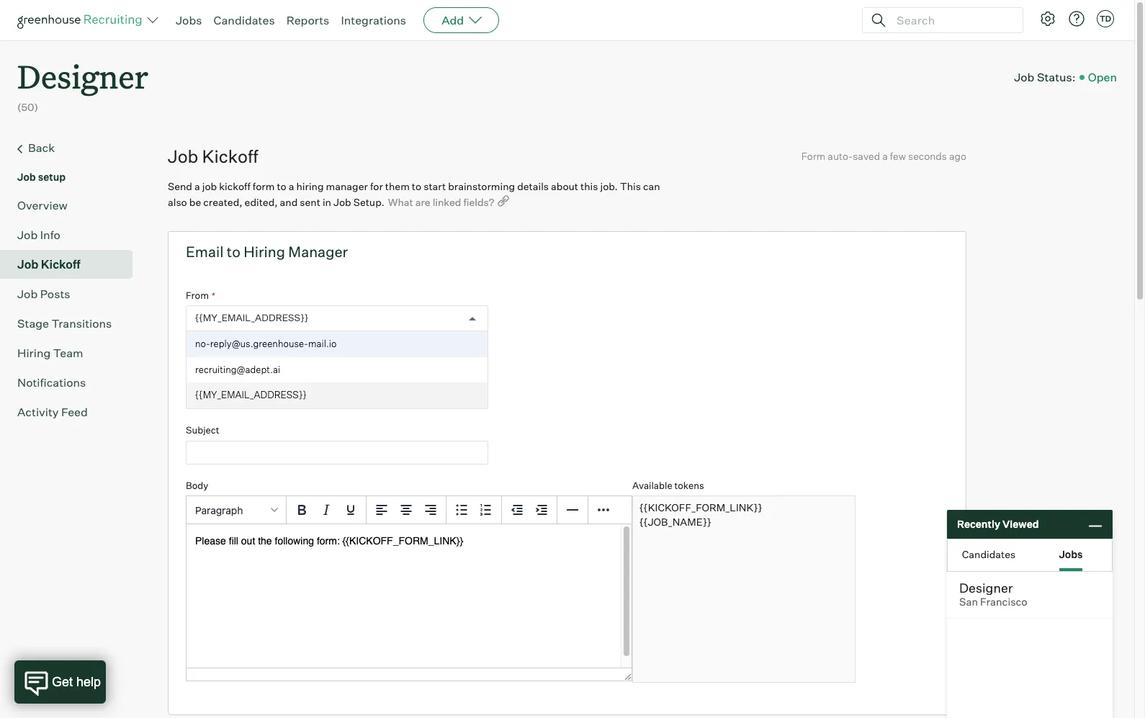 Task type: locate. For each thing, give the bounding box(es) containing it.
td button
[[1097, 10, 1115, 27]]

to up are
[[412, 180, 422, 192]]

info
[[40, 227, 60, 242]]

job kickoff
[[168, 145, 259, 167], [17, 257, 81, 271]]

paragraph button
[[189, 498, 283, 523]]

0 horizontal spatial jobs
[[176, 13, 202, 27]]

send
[[168, 180, 192, 192], [186, 347, 209, 358]]

job left info
[[17, 227, 38, 242]]

created,
[[203, 196, 242, 208]]

paragraph group
[[187, 497, 632, 525]]

activity feed link
[[17, 403, 127, 421]]

1 vertical spatial jobs
[[1059, 548, 1083, 560]]

email
[[186, 243, 224, 261]]

job
[[202, 180, 217, 192]]

add button
[[424, 7, 499, 33]]

kickoff up kickoff
[[202, 145, 259, 167]]

1 toolbar from the left
[[287, 497, 367, 525]]

job info link
[[17, 226, 127, 243]]

a
[[883, 150, 888, 162], [195, 180, 200, 192], [289, 180, 294, 192]]

0 vertical spatial {{my_email_address}}
[[195, 312, 308, 324]]

integrations link
[[341, 13, 406, 27]]

{{my_email_address}} up 'reply@us.greenhouse-'
[[195, 312, 308, 324]]

configure image
[[1040, 10, 1057, 27]]

tokens
[[675, 480, 704, 491]]

0 vertical spatial job kickoff
[[168, 145, 259, 167]]

Search text field
[[893, 10, 1010, 31]]

send a job kickoff form to a hiring manager for them to start brainstorming details about this job. this can also be created, edited, and sent in job setup.
[[168, 180, 660, 208]]

1 horizontal spatial kickoff
[[202, 145, 259, 167]]

a left few
[[883, 150, 888, 162]]

in
[[323, 196, 331, 208]]

a up the and
[[289, 180, 294, 192]]

0 horizontal spatial hiring
[[17, 346, 51, 360]]

stage
[[17, 316, 49, 330]]

this
[[620, 180, 641, 192]]

None checkbox
[[186, 397, 195, 406]]

form auto-saved a few seconds ago
[[802, 150, 967, 162]]

no-
[[195, 338, 210, 350]]

jobs
[[176, 13, 202, 27], [1059, 548, 1083, 560]]

0 horizontal spatial kickoff
[[41, 257, 81, 271]]

add
[[442, 13, 464, 27]]

designer for designer san francisco
[[960, 580, 1013, 596]]

tab list
[[948, 540, 1112, 571]]

{{my_email_address}} down the recruiting@adept.ai
[[195, 389, 306, 401]]

stage transitions link
[[17, 315, 127, 332]]

this user will be able to open the form for collaboration with other job admins on the job kickoff page. image
[[233, 346, 247, 361]]

send for send to *
[[186, 347, 209, 358]]

back
[[28, 140, 55, 155]]

1 vertical spatial candidates
[[962, 548, 1016, 560]]

job left posts
[[17, 286, 38, 301]]

job down the job info
[[17, 257, 38, 271]]

0 horizontal spatial job kickoff
[[17, 257, 81, 271]]

td button
[[1094, 7, 1117, 30]]

send up also
[[168, 180, 192, 192]]

candidates link
[[214, 13, 275, 27]]

them
[[385, 180, 410, 192]]

to
[[277, 180, 287, 192], [412, 180, 422, 192], [227, 243, 240, 261], [211, 347, 220, 358]]

ago
[[950, 150, 967, 162]]

for
[[370, 180, 383, 192]]

notifications link
[[17, 374, 127, 391]]

job kickoff up the job
[[168, 145, 259, 167]]

hiring down stage
[[17, 346, 51, 360]]

start
[[424, 180, 446, 192]]

a left the job
[[195, 180, 200, 192]]

None text field
[[186, 441, 488, 465]]

{{my_email_address}}
[[195, 312, 308, 324], [195, 389, 306, 401]]

2 toolbar from the left
[[367, 497, 447, 525]]

0 vertical spatial designer
[[17, 55, 148, 97]]

seconds
[[909, 150, 947, 162]]

form
[[802, 150, 826, 162]]

designer
[[17, 55, 148, 97], [960, 580, 1013, 596]]

posts
[[40, 286, 70, 301]]

0 vertical spatial hiring
[[244, 243, 285, 261]]

few
[[890, 150, 906, 162]]

job left status:
[[1015, 70, 1035, 84]]

designer for designer (50)
[[17, 55, 148, 97]]

job right "in"
[[334, 196, 351, 208]]

toolbar
[[287, 497, 367, 525], [367, 497, 447, 525], [447, 497, 502, 525], [502, 497, 558, 525]]

kickoff
[[219, 180, 251, 192]]

designer san francisco
[[960, 580, 1028, 609]]

0 vertical spatial candidates
[[214, 13, 275, 27]]

4 toolbar from the left
[[502, 497, 558, 525]]

1 horizontal spatial job kickoff
[[168, 145, 259, 167]]

designer inside designer san francisco
[[960, 580, 1013, 596]]

0 horizontal spatial candidates
[[214, 13, 275, 27]]

1 horizontal spatial jobs
[[1059, 548, 1083, 560]]

designer down greenhouse recruiting image
[[17, 55, 148, 97]]

send inside send a job kickoff form to a hiring manager for them to start brainstorming details about this job. this can also be created, edited, and sent in job setup.
[[168, 180, 192, 192]]

notifications
[[17, 375, 86, 390]]

0 vertical spatial jobs
[[176, 13, 202, 27]]

from
[[186, 289, 209, 301]]

1 horizontal spatial hiring
[[244, 243, 285, 261]]

viewed
[[1003, 518, 1039, 530]]

3 toolbar from the left
[[447, 497, 502, 525]]

hiring team link
[[17, 344, 127, 361]]

to left the *
[[211, 347, 220, 358]]

auto-
[[828, 150, 853, 162]]

job kickoff down info
[[17, 257, 81, 271]]

hiring
[[296, 180, 324, 192]]

francisco
[[981, 596, 1028, 609]]

are
[[415, 196, 431, 208]]

kickoff up posts
[[41, 257, 81, 271]]

candidates
[[214, 13, 275, 27], [962, 548, 1016, 560]]

candidates down the 'recently viewed'
[[962, 548, 1016, 560]]

1 vertical spatial send
[[186, 347, 209, 358]]

1 {{my_email_address}} from the top
[[195, 312, 308, 324]]

linked
[[433, 196, 461, 208]]

job left setup
[[17, 171, 36, 183]]

job status:
[[1015, 70, 1076, 84]]

job
[[1015, 70, 1035, 84], [168, 145, 198, 167], [17, 171, 36, 183], [334, 196, 351, 208], [17, 227, 38, 242], [17, 257, 38, 271], [17, 286, 38, 301]]

can
[[643, 180, 660, 192]]

send left the *
[[186, 347, 209, 358]]

designer down the recently
[[960, 580, 1013, 596]]

recently
[[957, 518, 1001, 530]]

job up also
[[168, 145, 198, 167]]

back link
[[17, 139, 127, 158]]

candidates right jobs link at the top of the page
[[214, 13, 275, 27]]

designer link
[[17, 40, 148, 100]]

td
[[1100, 14, 1112, 24]]

1 vertical spatial hiring
[[17, 346, 51, 360]]

1 vertical spatial {{my_email_address}}
[[195, 389, 306, 401]]

overview link
[[17, 196, 127, 214]]

kickoff
[[202, 145, 259, 167], [41, 257, 81, 271]]

reports link
[[286, 13, 330, 27]]

available
[[633, 480, 673, 491]]

{{kickoff_form_link}} {{job_name}}
[[640, 502, 762, 528]]

stage transitions
[[17, 316, 112, 330]]

1 vertical spatial designer
[[960, 580, 1013, 596]]

job posts
[[17, 286, 70, 301]]

manager
[[326, 180, 368, 192]]

be
[[189, 196, 201, 208]]

send for send a job kickoff form to a hiring manager for them to start brainstorming details about this job. this can also be created, edited, and sent in job setup.
[[168, 180, 192, 192]]

0 vertical spatial send
[[168, 180, 192, 192]]

1 horizontal spatial designer
[[960, 580, 1013, 596]]

integrations
[[341, 13, 406, 27]]

activity feed
[[17, 405, 88, 419]]

0 horizontal spatial designer
[[17, 55, 148, 97]]

hiring down edited,
[[244, 243, 285, 261]]



Task type: describe. For each thing, give the bounding box(es) containing it.
what
[[388, 196, 413, 208]]

greenhouse recruiting image
[[17, 12, 147, 29]]

transitions
[[51, 316, 112, 330]]

job.
[[600, 180, 618, 192]]

what are linked fields?
[[388, 196, 494, 208]]

setup
[[38, 171, 66, 183]]

2 {{my_email_address}} from the top
[[195, 389, 306, 401]]

brainstorming
[[448, 180, 515, 192]]

hiring team
[[17, 346, 83, 360]]

feed
[[61, 405, 88, 419]]

1 horizontal spatial candidates
[[962, 548, 1016, 560]]

subject
[[186, 425, 220, 436]]

*
[[222, 347, 226, 358]]

{{kickoff_form_link}}
[[640, 502, 762, 514]]

job posts link
[[17, 285, 127, 302]]

0 horizontal spatial a
[[195, 180, 200, 192]]

and
[[280, 196, 298, 208]]

job info
[[17, 227, 60, 242]]

email to hiring manager
[[186, 243, 348, 261]]

about
[[551, 180, 579, 192]]

designer (50)
[[17, 55, 148, 113]]

to right the email
[[227, 243, 240, 261]]

team
[[53, 346, 83, 360]]

jobs link
[[176, 13, 202, 27]]

manager
[[288, 243, 348, 261]]

{{job_name}}
[[640, 516, 711, 528]]

1 vertical spatial job kickoff
[[17, 257, 81, 271]]

no-reply@us.greenhouse-mail.io
[[195, 338, 337, 350]]

edited,
[[245, 196, 278, 208]]

2 horizontal spatial a
[[883, 150, 888, 162]]

jobs inside tab list
[[1059, 548, 1083, 560]]

this user will be able to open the form for collaboration with other job admins on the job kickoff page. element
[[229, 346, 247, 361]]

activity
[[17, 405, 59, 419]]

body
[[186, 480, 208, 491]]

0 vertical spatial kickoff
[[202, 145, 259, 167]]

to up the and
[[277, 180, 287, 192]]

job inside send a job kickoff form to a hiring manager for them to start brainstorming details about this job. this can also be created, edited, and sent in job setup.
[[334, 196, 351, 208]]

status:
[[1037, 70, 1076, 84]]

job inside 'link'
[[17, 227, 38, 242]]

form
[[253, 180, 275, 192]]

send to *
[[186, 347, 226, 358]]

if a hiring manager fills out a field with a linked icon, you can approve these fields to populate back into this role, so that you won't have to do duplicate input work. element
[[497, 194, 511, 209]]

available tokens
[[633, 480, 704, 491]]

setup.
[[354, 196, 385, 208]]

1 vertical spatial kickoff
[[41, 257, 81, 271]]

reply@us.greenhouse-
[[210, 338, 308, 350]]

saved
[[853, 150, 881, 162]]

san
[[960, 596, 978, 609]]

job setup
[[17, 171, 66, 183]]

sent
[[300, 196, 321, 208]]

reports
[[286, 13, 330, 27]]

recruiting@adept.ai
[[195, 364, 280, 375]]

also
[[168, 196, 187, 208]]

overview
[[17, 198, 68, 212]]

resize image
[[625, 674, 632, 681]]

(50)
[[17, 101, 38, 113]]

paragraph
[[195, 504, 243, 517]]

details
[[517, 180, 549, 192]]

open
[[1088, 70, 1117, 84]]

tab list containing candidates
[[948, 540, 1112, 571]]

this
[[581, 180, 598, 192]]

fields?
[[464, 196, 494, 208]]

job kickoff link
[[17, 256, 127, 273]]

mail.io
[[308, 338, 337, 350]]

if a hiring manager fills out a field with a linked icon, you can approve these fields to populate back into this role, so that you won't have to do duplicate input work. image
[[497, 194, 511, 208]]

1 horizontal spatial a
[[289, 180, 294, 192]]

recently viewed
[[957, 518, 1039, 530]]



Task type: vqa. For each thing, say whether or not it's contained in the screenshot.
anyone
no



